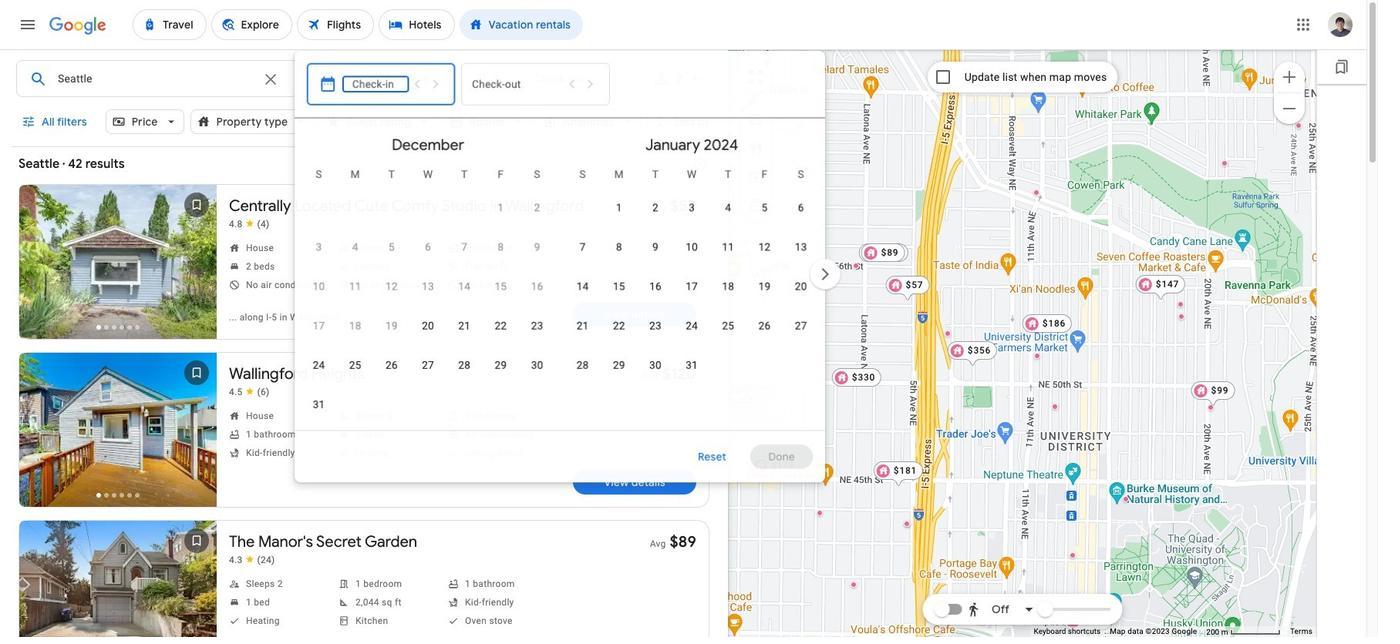 Task type: describe. For each thing, give the bounding box(es) containing it.
tue, dec 26 element
[[387, 363, 399, 378]]

sat, dec 2 element
[[538, 203, 544, 218]]

fri, dec 8 element
[[501, 243, 507, 258]]

wed, dec 20 element
[[424, 323, 436, 338]]

mon, jan 22 element
[[618, 323, 631, 338]]

fri, jan 19 element
[[766, 283, 778, 298]]

sun, jan 28 element
[[581, 363, 594, 378]]

mon, jan 29 element
[[618, 363, 631, 378]]

mon, jan 15 element
[[618, 283, 631, 298]]

2 row group from the left
[[569, 126, 828, 431]]

university motel suites image
[[1052, 404, 1058, 410]]

mon, dec 4 element
[[353, 243, 359, 258]]

wed, jan 24 element
[[692, 323, 704, 338]]

ravenna farm house - four bedroom home with fireplace image
[[1178, 301, 1184, 307]]

fri, dec 22 element
[[498, 323, 510, 338]]

map region
[[728, 49, 1317, 638]]

grid inside dialog
[[301, 126, 828, 446]]

mon, dec 11 element
[[350, 283, 362, 298]]

mon, jan 1 element
[[621, 203, 627, 218]]

sat, jan 27 element
[[803, 323, 815, 338]]

sun, jan 21 element
[[581, 323, 594, 338]]

quintessential seattle apartment - close to everything! image
[[1070, 553, 1076, 559]]

5033a uw · charming 2b1.5b townhome in u district image
[[1034, 353, 1040, 359]]

sat, jan 20 element
[[803, 283, 815, 298]]

thu, jan 18 element
[[729, 283, 741, 298]]

Check-out text field
[[496, 61, 623, 96]]

row down tue, jan 23 element
[[569, 351, 717, 391]]

row down wed, jan 10 element
[[569, 270, 828, 311]]

apartment in university district- micro studio image
[[1208, 405, 1214, 411]]

craftsman corridor - free parking - fast wifi - near uw - studio with terrace image
[[1296, 122, 1302, 128]]

row up wed, dec 20 element
[[301, 270, 560, 311]]

tue, jan 16 element
[[655, 283, 668, 298]]

wed, jan 3 element
[[695, 203, 701, 218]]

thu, dec 21 element
[[461, 323, 473, 338]]

new stylish private master suite in wallingford image
[[817, 510, 823, 516]]

tue, jan 2 element
[[658, 203, 664, 218]]

welcome to ravennity! very close to light rail, uw, greenlake image
[[1034, 189, 1040, 196]]

heart of the university district. amazing location. walk to uw and hospitals! image
[[1179, 314, 1185, 320]]

thu, jan 11 element
[[729, 243, 741, 258]]

sat, dec 23 element
[[535, 323, 547, 338]]

sat, dec 9 element
[[538, 243, 544, 258]]

zoom out map image
[[1280, 99, 1299, 118]]

row up wed, jan 17 element
[[569, 230, 828, 270]]

photos list for 4.8 out of 5 stars from 4 reviews 'image' at the top left
[[19, 185, 217, 355]]

tue, jan 23 element
[[655, 323, 668, 338]]

row up wed, jan 10 element
[[606, 184, 828, 230]]

thu, jan 25 element
[[729, 323, 741, 338]]

sun, dec 31 element
[[313, 403, 325, 418]]



Task type: vqa. For each thing, say whether or not it's contained in the screenshot.
 HOTELS
no



Task type: locate. For each thing, give the bounding box(es) containing it.
2 photos list from the top
[[19, 353, 217, 523]]

grid
[[301, 126, 828, 446]]

sun, dec 10 element
[[313, 283, 325, 298]]

photos list for 4.3 out of 5 stars from 24 reviews image
[[19, 521, 217, 638]]

newly remodeled modern space w/ speed internet! image
[[904, 521, 910, 527]]

zoom in map image
[[1280, 67, 1299, 86]]

sat, dec 16 element
[[535, 283, 547, 298]]

dialog
[[295, 51, 852, 490]]

0 horizontal spatial row group
[[301, 126, 560, 431]]

wed, dec 6 element
[[427, 243, 433, 258]]

filters form
[[12, 49, 852, 535]]

row
[[486, 184, 560, 230], [606, 184, 828, 230], [301, 230, 560, 270], [569, 230, 828, 270], [301, 270, 560, 311], [569, 270, 828, 311], [301, 311, 560, 351], [569, 311, 828, 351], [301, 351, 560, 391], [569, 351, 717, 391]]

tue, dec 12 element
[[387, 283, 399, 298]]

thu, dec 7 element
[[464, 243, 470, 258]]

dialog inside 'filters' form
[[295, 51, 852, 490]]

cozy private suite near u-district + free parking & fast internet image
[[945, 331, 951, 337]]

sunny green lake getaway image
[[796, 123, 802, 129]]

tue, dec 19 element
[[387, 323, 399, 338]]

row down wed, dec 20 element
[[301, 351, 560, 391]]

1 horizontal spatial row group
[[569, 126, 828, 431]]

tue, jan 9 element
[[658, 243, 664, 258]]

forest apartment - free parking - fast wifi - ac image
[[1222, 160, 1228, 166]]

fri, jan 5 element
[[769, 203, 775, 218]]

photos list for the 4.5 out of 5 stars from 6 reviews image
[[19, 353, 217, 523]]

1 photos list from the top
[[19, 185, 217, 355]]

fri, dec 29 element
[[498, 363, 510, 378]]

view larger map image
[[747, 68, 765, 86]]

tue, jan 30 element
[[655, 363, 668, 378]]

zrv1 - prime roosevelt contemporary studio, olympic views image
[[1059, 84, 1065, 90]]

4.3 out of 5 stars from 24 reviews image
[[229, 555, 275, 567]]

4.5 out of 5 stars from 6 reviews image
[[229, 386, 270, 399]]

sun, jan 14 element
[[581, 283, 594, 298]]

sat, jan 6 element
[[806, 203, 812, 218]]

mon, dec 25 element
[[350, 363, 362, 378]]

1 row group from the left
[[301, 126, 560, 431]]

sun, dec 24 element
[[313, 363, 325, 378]]

row up wed, jan 31 element
[[569, 311, 828, 351]]

main menu image
[[19, 15, 37, 34]]

tue, dec 5 element
[[390, 243, 396, 258]]

fri, dec 1 element
[[501, 203, 507, 218]]

row up the "wed, dec 13" 'element'
[[301, 230, 560, 270]]

4.8 out of 5 stars from 4 reviews image
[[229, 218, 270, 231]]

clear image
[[261, 70, 280, 89]]

next image
[[815, 260, 852, 297]]

sun, jan 7 element
[[584, 243, 590, 258]]

huge home a block from green lake image
[[726, 133, 732, 139]]

sat, jan 13 element
[[803, 243, 815, 258]]

wed, jan 10 element
[[692, 243, 704, 258]]

thu, dec 28 element
[[461, 363, 473, 378]]

wed, dec 13 element
[[424, 283, 436, 298]]

summer in seattle - 4-bedroom family home with free off-street parking! image
[[851, 582, 857, 588]]

sun, dec 3 element
[[316, 243, 322, 258]]

sun, dec 17 element
[[313, 323, 325, 338]]

fri, jan 12 element
[[766, 243, 778, 258]]

mon, jan 8 element
[[621, 243, 627, 258]]

quintessential seattle apartment - close to everything! image
[[1123, 496, 1129, 502]]

wed, jan 31 element
[[692, 363, 704, 378]]

sat, dec 30 element
[[535, 363, 547, 378]]

row up fri, dec 8 'element'
[[486, 184, 560, 230]]

photos list
[[19, 185, 217, 355], [19, 353, 217, 523], [19, 521, 217, 638]]

thu, dec 14 element
[[461, 283, 473, 298]]

fri, dec 15 element
[[498, 283, 510, 298]]

wed, dec 27 element
[[424, 363, 436, 378]]

Check-in text field
[[345, 61, 471, 96]]

row up wed, dec 27 element
[[301, 311, 560, 351]]

thu, jan 4 element
[[732, 203, 738, 218]]

row group
[[301, 126, 560, 431], [569, 126, 828, 431]]

cozy home w/ outdoor patio & high speed internet! image
[[905, 521, 911, 527]]

fri, jan 26 element
[[766, 323, 778, 338]]

wed, jan 17 element
[[692, 283, 704, 298]]

3 photos list from the top
[[19, 521, 217, 638]]

mon, dec 18 element
[[350, 323, 362, 338]]

modern and artsy 2 bed, 1 bath green lake/wallingford private retreat image
[[853, 263, 859, 269]]



